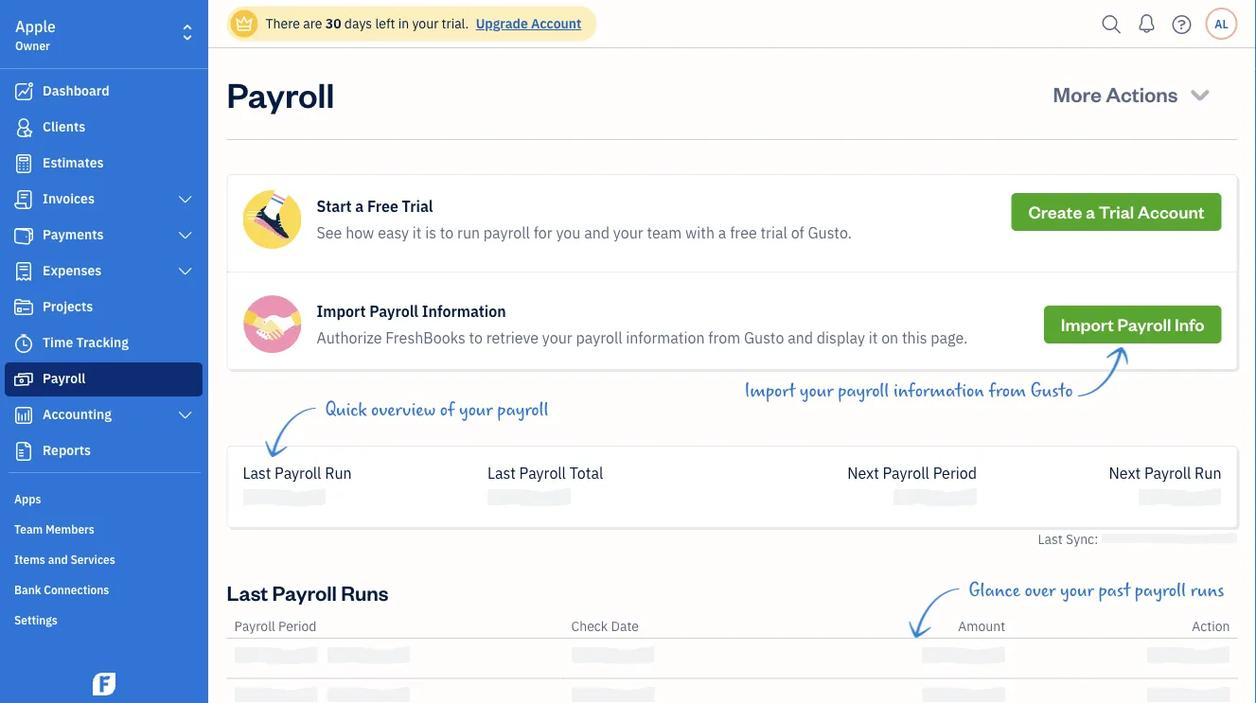 Task type: describe. For each thing, give the bounding box(es) containing it.
it inside import payroll information authorize freshbooks to retrieve your payroll information from gusto and display it on this page.
[[869, 328, 878, 348]]

and inside main element
[[48, 552, 68, 567]]

apps
[[14, 491, 41, 506]]

items and services link
[[5, 544, 203, 573]]

import for import payroll info
[[1061, 313, 1114, 336]]

chevron large down image for payments
[[177, 228, 194, 243]]

crown image
[[234, 14, 254, 34]]

import your payroll information from gusto
[[745, 381, 1073, 401]]

actions
[[1106, 80, 1178, 107]]

notifications image
[[1132, 5, 1162, 43]]

trial inside start a free trial see how easy it is to run payroll for you and your team with a free trial of gusto.
[[402, 196, 433, 216]]

accounting
[[43, 406, 112, 423]]

payroll for last payroll runs
[[272, 579, 337, 606]]

there are 30 days left in your trial. upgrade account
[[266, 15, 582, 32]]

payment image
[[12, 226, 35, 245]]

page.
[[931, 328, 968, 348]]

is
[[425, 223, 436, 243]]

next payroll period
[[847, 463, 977, 483]]

your right 'over'
[[1060, 580, 1094, 601]]

payroll for import payroll info
[[1118, 313, 1172, 336]]

of inside start a free trial see how easy it is to run payroll for you and your team with a free trial of gusto.
[[791, 223, 804, 243]]

chevron large down image for invoices
[[177, 192, 194, 207]]

this
[[902, 328, 927, 348]]

upgrade account link
[[472, 15, 582, 32]]

account inside create a trial account button
[[1138, 201, 1205, 223]]

trial inside button
[[1099, 201, 1134, 223]]

last payroll runs
[[227, 579, 389, 606]]

information inside import payroll information authorize freshbooks to retrieve your payroll information from gusto and display it on this page.
[[626, 328, 705, 348]]

1 horizontal spatial gusto
[[1031, 381, 1073, 401]]

items and services
[[14, 552, 115, 567]]

overview
[[371, 400, 436, 420]]

last sync :
[[1038, 531, 1102, 548]]

in
[[398, 15, 409, 32]]

free
[[730, 223, 757, 243]]

free
[[367, 196, 398, 216]]

freshbooks image
[[89, 673, 119, 696]]

apple owner
[[15, 17, 56, 53]]

apple
[[15, 17, 56, 36]]

and inside import payroll information authorize freshbooks to retrieve your payroll information from gusto and display it on this page.
[[788, 328, 813, 348]]

quick
[[325, 400, 367, 420]]

main element
[[0, 0, 256, 703]]

0 horizontal spatial period
[[278, 618, 317, 635]]

a for free
[[355, 196, 364, 216]]

dashboard link
[[5, 75, 203, 109]]

time tracking link
[[5, 327, 203, 361]]

and inside start a free trial see how easy it is to run payroll for you and your team with a free trial of gusto.
[[584, 223, 610, 243]]

client image
[[12, 118, 35, 137]]

quick overview of your payroll
[[325, 400, 549, 420]]

tracking
[[76, 334, 129, 351]]

clients link
[[5, 111, 203, 145]]

a for trial
[[1086, 201, 1095, 223]]

payroll inside main element
[[43, 370, 85, 387]]

expenses
[[43, 262, 102, 279]]

report image
[[12, 442, 35, 461]]

more actions button
[[1036, 71, 1230, 116]]

team
[[14, 522, 43, 537]]

it inside start a free trial see how easy it is to run payroll for you and your team with a free trial of gusto.
[[413, 223, 422, 243]]

invoices
[[43, 190, 95, 207]]

estimates
[[43, 154, 104, 171]]

invoice image
[[12, 190, 35, 209]]

time tracking
[[43, 334, 129, 351]]

team members
[[14, 522, 95, 537]]

0 horizontal spatial account
[[531, 15, 582, 32]]

chevron large down image for accounting
[[177, 408, 194, 423]]

freshbooks
[[386, 328, 466, 348]]

bank
[[14, 582, 41, 597]]

with
[[686, 223, 715, 243]]

are
[[303, 15, 322, 32]]

info
[[1175, 313, 1205, 336]]

next for next payroll period
[[847, 463, 879, 483]]

chevrondown image
[[1187, 80, 1213, 107]]

see
[[317, 223, 342, 243]]

team members link
[[5, 514, 203, 542]]

action
[[1192, 618, 1230, 635]]

clients
[[43, 118, 85, 135]]

easy
[[378, 223, 409, 243]]

30
[[325, 15, 341, 32]]

1 horizontal spatial information
[[894, 381, 984, 401]]

create a trial account button
[[1012, 193, 1222, 231]]

authorize
[[317, 328, 382, 348]]

dashboard
[[43, 82, 109, 99]]

projects
[[43, 298, 93, 315]]

payroll link
[[5, 363, 203, 397]]

payroll for next payroll period
[[883, 463, 930, 483]]

left
[[375, 15, 395, 32]]

upgrade
[[476, 15, 528, 32]]

chart image
[[12, 406, 35, 425]]

import for import payroll information authorize freshbooks to retrieve your payroll information from gusto and display it on this page.
[[317, 302, 366, 321]]

last payroll run
[[243, 463, 352, 483]]

to inside import payroll information authorize freshbooks to retrieve your payroll information from gusto and display it on this page.
[[469, 328, 483, 348]]

from inside import payroll information authorize freshbooks to retrieve your payroll information from gusto and display it on this page.
[[708, 328, 741, 348]]

expense image
[[12, 262, 35, 281]]

date
[[611, 618, 639, 635]]

items
[[14, 552, 45, 567]]

to inside start a free trial see how easy it is to run payroll for you and your team with a free trial of gusto.
[[440, 223, 454, 243]]

on
[[882, 328, 899, 348]]

runs
[[1191, 580, 1225, 601]]

settings link
[[5, 605, 203, 633]]

display
[[817, 328, 865, 348]]

payroll inside import payroll information authorize freshbooks to retrieve your payroll information from gusto and display it on this page.
[[576, 328, 622, 348]]

al button
[[1206, 8, 1238, 40]]

payments
[[43, 226, 104, 243]]

estimate image
[[12, 154, 35, 173]]

check
[[571, 618, 608, 635]]

start
[[317, 196, 352, 216]]

reports
[[43, 442, 91, 459]]

for
[[534, 223, 553, 243]]

estimates link
[[5, 147, 203, 181]]

dashboard image
[[12, 82, 35, 101]]



Task type: vqa. For each thing, say whether or not it's contained in the screenshot.
the rightmost draft
no



Task type: locate. For each thing, give the bounding box(es) containing it.
last payroll total
[[488, 463, 603, 483]]

payroll right past
[[1135, 580, 1186, 601]]

import for import your payroll information from gusto
[[745, 381, 795, 401]]

2 horizontal spatial and
[[788, 328, 813, 348]]

go to help image
[[1167, 10, 1197, 38]]

check date
[[571, 618, 639, 635]]

and right you
[[584, 223, 610, 243]]

more
[[1053, 80, 1102, 107]]

import payroll info button
[[1044, 306, 1222, 344]]

information
[[626, 328, 705, 348], [894, 381, 984, 401]]

0 vertical spatial gusto
[[744, 328, 784, 348]]

payroll for import payroll information authorize freshbooks to retrieve your payroll information from gusto and display it on this page.
[[369, 302, 418, 321]]

period down "import your payroll information from gusto"
[[933, 463, 977, 483]]

payroll up last payroll total
[[497, 400, 549, 420]]

2 run from the left
[[1195, 463, 1222, 483]]

import inside import payroll info button
[[1061, 313, 1114, 336]]

:
[[1095, 531, 1098, 548]]

0 horizontal spatial next
[[847, 463, 879, 483]]

0 vertical spatial and
[[584, 223, 610, 243]]

a left free
[[718, 223, 727, 243]]

trial up the is at the left top of the page
[[402, 196, 433, 216]]

to right the is at the left top of the page
[[440, 223, 454, 243]]

0 vertical spatial period
[[933, 463, 977, 483]]

0 horizontal spatial trial
[[402, 196, 433, 216]]

0 horizontal spatial information
[[626, 328, 705, 348]]

0 vertical spatial chevron large down image
[[177, 228, 194, 243]]

1 horizontal spatial it
[[869, 328, 878, 348]]

1 chevron large down image from the top
[[177, 228, 194, 243]]

glance
[[969, 580, 1021, 601]]

0 vertical spatial it
[[413, 223, 422, 243]]

of right trial
[[791, 223, 804, 243]]

project image
[[12, 298, 35, 317]]

import payroll info
[[1061, 313, 1205, 336]]

team
[[647, 223, 682, 243]]

how
[[346, 223, 374, 243]]

import payroll information authorize freshbooks to retrieve your payroll information from gusto and display it on this page.
[[317, 302, 968, 348]]

1 horizontal spatial and
[[584, 223, 610, 243]]

owner
[[15, 38, 50, 53]]

1 run from the left
[[325, 463, 352, 483]]

your right in
[[412, 15, 439, 32]]

gusto
[[744, 328, 784, 348], [1031, 381, 1073, 401]]

1 vertical spatial information
[[894, 381, 984, 401]]

bank connections
[[14, 582, 109, 597]]

run
[[457, 223, 480, 243]]

expenses link
[[5, 255, 203, 289]]

1 horizontal spatial from
[[989, 381, 1026, 401]]

payroll down display
[[838, 381, 889, 401]]

a inside button
[[1086, 201, 1095, 223]]

payroll for next payroll run
[[1145, 463, 1191, 483]]

settings
[[14, 613, 58, 628]]

chevron large down image inside expenses link
[[177, 264, 194, 279]]

trial.
[[442, 15, 469, 32]]

services
[[71, 552, 115, 567]]

0 horizontal spatial and
[[48, 552, 68, 567]]

period down the "last payroll runs"
[[278, 618, 317, 635]]

1 chevron large down image from the top
[[177, 192, 194, 207]]

1 horizontal spatial next
[[1109, 463, 1141, 483]]

it
[[413, 223, 422, 243], [869, 328, 878, 348]]

0 horizontal spatial a
[[355, 196, 364, 216]]

search image
[[1097, 10, 1127, 38]]

trial
[[761, 223, 788, 243]]

of right overview
[[440, 400, 455, 420]]

1 horizontal spatial of
[[791, 223, 804, 243]]

total
[[570, 463, 603, 483]]

your left team
[[613, 223, 643, 243]]

to down 'information'
[[469, 328, 483, 348]]

glance over your past payroll runs
[[969, 580, 1225, 601]]

payroll right 'retrieve'
[[576, 328, 622, 348]]

1 horizontal spatial a
[[718, 223, 727, 243]]

payments link
[[5, 219, 203, 253]]

gusto inside import payroll information authorize freshbooks to retrieve your payroll information from gusto and display it on this page.
[[744, 328, 784, 348]]

days
[[344, 15, 372, 32]]

reports link
[[5, 435, 203, 469]]

chevron large down image up payments link
[[177, 192, 194, 207]]

1 vertical spatial it
[[869, 328, 878, 348]]

run for next payroll run
[[1195, 463, 1222, 483]]

payroll period
[[234, 618, 317, 635]]

trial
[[402, 196, 433, 216], [1099, 201, 1134, 223]]

last for last payroll total
[[488, 463, 516, 483]]

members
[[46, 522, 95, 537]]

account
[[531, 15, 582, 32], [1138, 201, 1205, 223]]

and
[[584, 223, 610, 243], [788, 328, 813, 348], [48, 552, 68, 567]]

2 next from the left
[[1109, 463, 1141, 483]]

your right 'retrieve'
[[542, 328, 572, 348]]

1 horizontal spatial to
[[469, 328, 483, 348]]

past
[[1099, 580, 1131, 601]]

import
[[317, 302, 366, 321], [1061, 313, 1114, 336], [745, 381, 795, 401]]

2 chevron large down image from the top
[[177, 264, 194, 279]]

information
[[422, 302, 506, 321]]

more actions
[[1053, 80, 1178, 107]]

invoices link
[[5, 183, 203, 217]]

al
[[1215, 16, 1229, 31]]

1 vertical spatial from
[[989, 381, 1026, 401]]

money image
[[12, 370, 35, 389]]

projects link
[[5, 291, 203, 325]]

create
[[1029, 201, 1082, 223]]

chevron large down image
[[177, 228, 194, 243], [177, 264, 194, 279]]

runs
[[341, 579, 389, 606]]

0 vertical spatial account
[[531, 15, 582, 32]]

chevron large down image down the payroll link
[[177, 408, 194, 423]]

run for last payroll run
[[325, 463, 352, 483]]

0 horizontal spatial import
[[317, 302, 366, 321]]

last for last payroll runs
[[227, 579, 268, 606]]

sync
[[1066, 531, 1095, 548]]

amount
[[958, 618, 1006, 635]]

2 horizontal spatial import
[[1061, 313, 1114, 336]]

your inside start a free trial see how easy it is to run payroll for you and your team with a free trial of gusto.
[[613, 223, 643, 243]]

a right the create at the top
[[1086, 201, 1095, 223]]

0 vertical spatial chevron large down image
[[177, 192, 194, 207]]

chevron large down image up expenses link
[[177, 228, 194, 243]]

payroll for last payroll total
[[519, 463, 566, 483]]

a left 'free'
[[355, 196, 364, 216]]

retrieve
[[486, 328, 539, 348]]

0 horizontal spatial it
[[413, 223, 422, 243]]

1 vertical spatial to
[[469, 328, 483, 348]]

1 vertical spatial of
[[440, 400, 455, 420]]

payroll inside import payroll information authorize freshbooks to retrieve your payroll information from gusto and display it on this page.
[[369, 302, 418, 321]]

from
[[708, 328, 741, 348], [989, 381, 1026, 401]]

0 horizontal spatial of
[[440, 400, 455, 420]]

1 horizontal spatial account
[[1138, 201, 1205, 223]]

chevron large down image for expenses
[[177, 264, 194, 279]]

next for next payroll run
[[1109, 463, 1141, 483]]

payroll
[[227, 71, 334, 116], [369, 302, 418, 321], [1118, 313, 1172, 336], [43, 370, 85, 387], [275, 463, 321, 483], [519, 463, 566, 483], [883, 463, 930, 483], [1145, 463, 1191, 483], [272, 579, 337, 606], [234, 618, 275, 635]]

accounting link
[[5, 399, 203, 433]]

0 vertical spatial of
[[791, 223, 804, 243]]

1 horizontal spatial trial
[[1099, 201, 1134, 223]]

payroll for last payroll run
[[275, 463, 321, 483]]

2 chevron large down image from the top
[[177, 408, 194, 423]]

create a trial account
[[1029, 201, 1205, 223]]

chevron large down image
[[177, 192, 194, 207], [177, 408, 194, 423]]

your
[[412, 15, 439, 32], [613, 223, 643, 243], [542, 328, 572, 348], [800, 381, 834, 401], [459, 400, 493, 420], [1060, 580, 1094, 601]]

import inside import payroll information authorize freshbooks to retrieve your payroll information from gusto and display it on this page.
[[317, 302, 366, 321]]

connections
[[44, 582, 109, 597]]

payroll inside start a free trial see how easy it is to run payroll for you and your team with a free trial of gusto.
[[484, 223, 530, 243]]

1 vertical spatial chevron large down image
[[177, 264, 194, 279]]

a
[[355, 196, 364, 216], [1086, 201, 1095, 223], [718, 223, 727, 243]]

next
[[847, 463, 879, 483], [1109, 463, 1141, 483]]

next payroll run
[[1109, 463, 1222, 483]]

timer image
[[12, 334, 35, 353]]

over
[[1025, 580, 1056, 601]]

to
[[440, 223, 454, 243], [469, 328, 483, 348]]

1 horizontal spatial import
[[745, 381, 795, 401]]

apps link
[[5, 484, 203, 512]]

chevron large down image down payments link
[[177, 264, 194, 279]]

and right items
[[48, 552, 68, 567]]

payroll left the for
[[484, 223, 530, 243]]

1 horizontal spatial period
[[933, 463, 977, 483]]

it left on on the right top of page
[[869, 328, 878, 348]]

last for last payroll run
[[243, 463, 271, 483]]

0 horizontal spatial from
[[708, 328, 741, 348]]

0 vertical spatial information
[[626, 328, 705, 348]]

start a free trial see how easy it is to run payroll for you and your team with a free trial of gusto.
[[317, 196, 852, 243]]

your down display
[[800, 381, 834, 401]]

last for last sync :
[[1038, 531, 1063, 548]]

period
[[933, 463, 977, 483], [278, 618, 317, 635]]

0 vertical spatial to
[[440, 223, 454, 243]]

it left the is at the left top of the page
[[413, 223, 422, 243]]

1 vertical spatial account
[[1138, 201, 1205, 223]]

1 horizontal spatial run
[[1195, 463, 1222, 483]]

payroll
[[484, 223, 530, 243], [576, 328, 622, 348], [838, 381, 889, 401], [497, 400, 549, 420], [1135, 580, 1186, 601]]

0 horizontal spatial to
[[440, 223, 454, 243]]

1 vertical spatial gusto
[[1031, 381, 1073, 401]]

2 horizontal spatial a
[[1086, 201, 1095, 223]]

trial right the create at the top
[[1099, 201, 1134, 223]]

1 vertical spatial period
[[278, 618, 317, 635]]

2 vertical spatial and
[[48, 552, 68, 567]]

your inside import payroll information authorize freshbooks to retrieve your payroll information from gusto and display it on this page.
[[542, 328, 572, 348]]

0 vertical spatial from
[[708, 328, 741, 348]]

0 horizontal spatial gusto
[[744, 328, 784, 348]]

time
[[43, 334, 73, 351]]

you
[[556, 223, 581, 243]]

1 next from the left
[[847, 463, 879, 483]]

0 horizontal spatial run
[[325, 463, 352, 483]]

and left display
[[788, 328, 813, 348]]

your right overview
[[459, 400, 493, 420]]

1 vertical spatial and
[[788, 328, 813, 348]]

1 vertical spatial chevron large down image
[[177, 408, 194, 423]]

payroll inside button
[[1118, 313, 1172, 336]]



